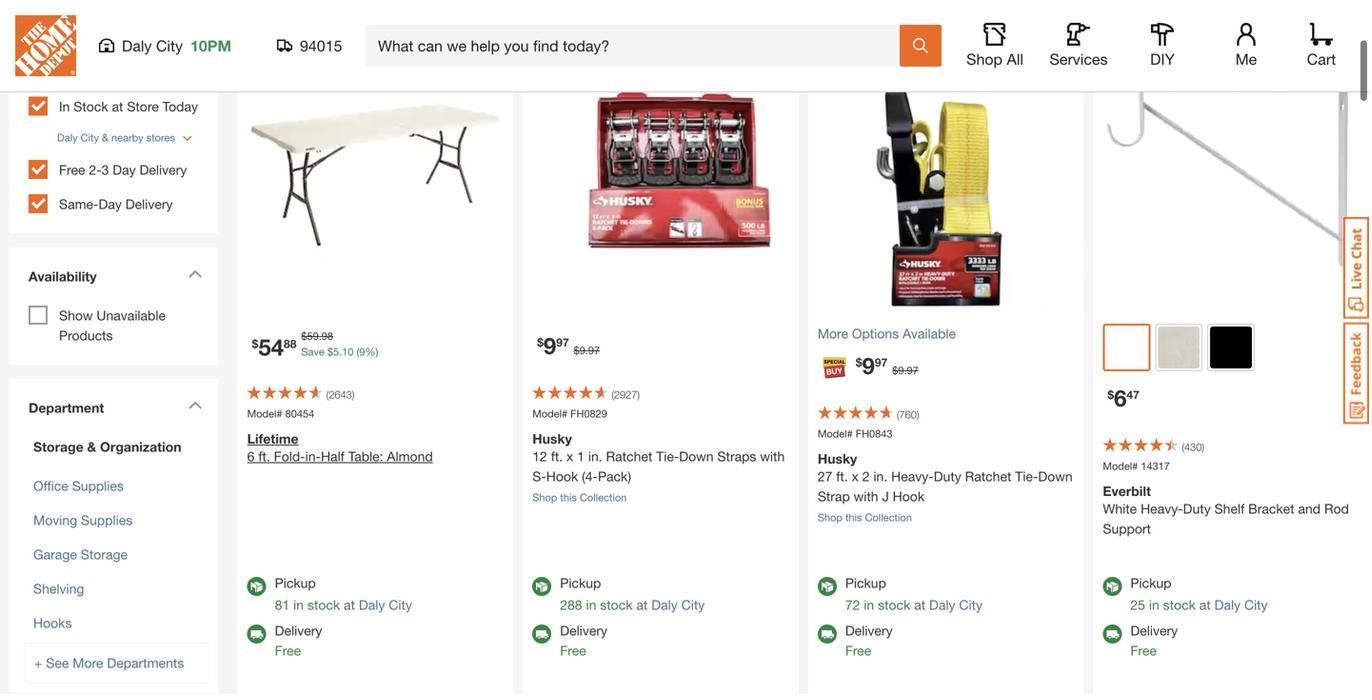 Task type: vqa. For each thing, say whether or not it's contained in the screenshot.
the top With
yes



Task type: locate. For each thing, give the bounding box(es) containing it.
1 caret icon image from the top
[[188, 266, 203, 274]]

pickup inside the pickup 72 in stock at daly city
[[846, 571, 887, 587]]

. up fh0829
[[586, 340, 589, 353]]

$
[[301, 326, 307, 339], [538, 332, 544, 345], [252, 333, 258, 347], [574, 340, 580, 353], [328, 342, 333, 354], [856, 352, 863, 365], [893, 360, 899, 373], [1108, 384, 1115, 397]]

1 horizontal spatial ft.
[[551, 445, 563, 461]]

) up everbilt white heavy-duty shelf bracket and rod support
[[1203, 437, 1205, 449]]

6 for $ 6 47
[[1115, 380, 1127, 408]]

x for 2
[[852, 465, 859, 481]]

ft.
[[258, 445, 270, 461], [551, 445, 563, 461], [837, 465, 849, 481]]

moving
[[33, 509, 77, 524]]

1 horizontal spatial best
[[533, 40, 562, 56]]

0 vertical spatial tie-
[[657, 445, 680, 461]]

1 in from the left
[[294, 593, 304, 609]]

1 horizontal spatial collection
[[866, 508, 912, 520]]

bracket
[[1249, 497, 1295, 513]]

duty right 2
[[934, 465, 962, 481]]

1 horizontal spatial available for pickup image
[[1104, 573, 1123, 592]]

4 pickup from the left
[[1131, 571, 1172, 587]]

0 vertical spatial supplies
[[72, 474, 124, 490]]

in inside the pickup 72 in stock at daly city
[[864, 593, 875, 609]]

storage inside "link"
[[33, 435, 83, 451]]

ft. inside "husky 27 ft. x 2 in. heavy-duty ratchet tie-down strap with j hook shop this collection"
[[837, 465, 849, 481]]

available for pickup image for 288 in stock
[[533, 573, 552, 592]]

0 horizontal spatial with
[[761, 445, 785, 461]]

x inside the husky 12 ft. x 1 in. ratchet tie-down straps with s-hook (4-pack) shop this collection
[[567, 445, 574, 461]]

shop this collection link down (4-
[[533, 488, 627, 500]]

daly
[[122, 37, 152, 55], [57, 127, 78, 140], [359, 593, 385, 609], [652, 593, 678, 609], [930, 593, 956, 609], [1215, 593, 1241, 609]]

1 vertical spatial with
[[854, 485, 879, 501]]

daly city link for pickup 81 in stock at daly city
[[359, 593, 412, 609]]

collection inside "husky 27 ft. x 2 in. heavy-duty ratchet tie-down strap with j hook shop this collection"
[[866, 508, 912, 520]]

1 available for pickup image from the left
[[247, 573, 266, 592]]

1 horizontal spatial more
[[818, 322, 849, 338]]

1 available shipping image from the left
[[247, 621, 266, 640]]

city inside pickup 81 in stock at daly city
[[389, 593, 412, 609]]

6 down white image in the right of the page
[[1115, 380, 1127, 408]]

hook
[[547, 465, 578, 481], [893, 485, 925, 501]]

1 horizontal spatial shop this collection link
[[818, 508, 912, 520]]

2 daly city link from the left
[[652, 593, 705, 609]]

heavy-
[[892, 465, 934, 481], [1141, 497, 1184, 513]]

1 pickup from the left
[[275, 571, 316, 587]]

stock right 288
[[600, 593, 633, 609]]

hook down 1
[[547, 465, 578, 481]]

9 for $ 9 . 97
[[899, 360, 904, 373]]

in inside pickup 25 in stock at daly city
[[1150, 593, 1160, 609]]

stock
[[308, 593, 340, 609], [600, 593, 633, 609], [878, 593, 911, 609], [1164, 593, 1196, 609]]

14317
[[1142, 456, 1171, 469]]

shop for 27 ft. x 2 in. heavy-duty ratchet tie-down strap with j hook
[[818, 508, 843, 520]]

0 horizontal spatial more
[[73, 651, 103, 667]]

1 vertical spatial caret icon image
[[188, 397, 203, 406]]

0 horizontal spatial &
[[87, 435, 96, 451]]

free for pickup 72 in stock at daly city
[[846, 639, 872, 655]]

supplies
[[72, 474, 124, 490], [81, 509, 133, 524]]

1 vertical spatial ratchet
[[966, 465, 1012, 481]]

0 vertical spatial hook
[[547, 465, 578, 481]]

heavy- down everbilt
[[1141, 497, 1184, 513]]

x left 2
[[852, 465, 859, 481]]

this for hook
[[561, 488, 577, 500]]

delivery for pickup 81 in stock at daly city
[[275, 619, 322, 635]]

free
[[59, 158, 85, 174], [275, 639, 301, 655], [560, 639, 587, 655], [846, 639, 872, 655], [1131, 639, 1157, 655]]

59
[[307, 326, 319, 339]]

9 for $ 9 97
[[863, 348, 875, 375]]

in right '81'
[[294, 593, 304, 609]]

288
[[560, 593, 583, 609]]

stock for 288 in stock
[[600, 593, 633, 609]]

2 available shipping image from the left
[[533, 621, 552, 640]]

the home depot logo image
[[15, 15, 76, 76]]

1 vertical spatial this
[[846, 508, 863, 520]]

caret icon image for department
[[188, 397, 203, 406]]

4 delivery free from the left
[[1131, 619, 1179, 655]]

0 horizontal spatial this
[[561, 488, 577, 500]]

0 horizontal spatial available shipping image
[[247, 621, 266, 640]]

in right 72
[[864, 593, 875, 609]]

office supplies link
[[33, 474, 124, 490]]

shelf
[[1215, 497, 1245, 513]]

pickup up 288
[[560, 571, 601, 587]]

garage storage
[[33, 543, 128, 559]]

lifetime 6 ft. fold-in-half table: almond
[[247, 427, 433, 461]]

available for pickup image for 81
[[247, 573, 266, 592]]

model# 14317
[[1104, 456, 1171, 469]]

supplies up garage storage link at the bottom
[[81, 509, 133, 524]]

. right $ 9 97
[[904, 360, 907, 373]]

in for 288
[[586, 593, 597, 609]]

delivery free down 72
[[846, 619, 893, 655]]

1 horizontal spatial best seller
[[533, 40, 601, 56]]

1 horizontal spatial with
[[854, 485, 879, 501]]

free down 288
[[560, 639, 587, 655]]

6 inside lifetime 6 ft. fold-in-half table: almond
[[247, 445, 255, 461]]

available for pickup image left pickup 81 in stock at daly city on the left of the page
[[247, 573, 266, 592]]

daly city link for pickup 72 in stock at daly city
[[930, 593, 983, 609]]

4 stock from the left
[[1164, 593, 1196, 609]]

available for pickup image up available shipping icon
[[1104, 573, 1123, 592]]

in. for j
[[874, 465, 888, 481]]

caret icon image
[[188, 266, 203, 274], [188, 397, 203, 406]]

1 horizontal spatial x
[[852, 465, 859, 481]]

duty inside "husky 27 ft. x 2 in. heavy-duty ratchet tie-down strap with j hook shop this collection"
[[934, 465, 962, 481]]

shop inside the husky 12 ft. x 1 in. ratchet tie-down straps with s-hook (4-pack) shop this collection
[[533, 488, 558, 500]]

more right see
[[73, 651, 103, 667]]

1 horizontal spatial down
[[1039, 465, 1073, 481]]

2 horizontal spatial best seller
[[1104, 40, 1172, 56]]

shop down s-
[[533, 488, 558, 500]]

4 daly city link from the left
[[1215, 593, 1269, 609]]

delivery free down 25
[[1131, 619, 1179, 655]]

in for 25
[[1150, 593, 1160, 609]]

0 vertical spatial in.
[[589, 445, 603, 461]]

in.
[[589, 445, 603, 461], [874, 465, 888, 481]]

straps
[[718, 445, 757, 461]]

more
[[818, 322, 849, 338], [73, 651, 103, 667]]

at inside the pickup 72 in stock at daly city
[[915, 593, 926, 609]]

shop inside button
[[967, 50, 1003, 68]]

city for pickup 288 in stock at daly city
[[682, 593, 705, 609]]

city inside the pickup 72 in stock at daly city
[[960, 593, 983, 609]]

x inside "husky 27 ft. x 2 in. heavy-duty ratchet tie-down strap with j hook shop this collection"
[[852, 465, 859, 481]]

(
[[357, 342, 359, 354], [326, 385, 329, 397], [612, 385, 614, 397], [897, 405, 900, 417], [1183, 437, 1185, 449]]

city for pickup 72 in stock at daly city
[[960, 593, 983, 609]]

seller for 54
[[280, 40, 316, 56]]

1 stock from the left
[[308, 593, 340, 609]]

&
[[102, 127, 109, 140], [87, 435, 96, 451]]

6 for lifetime 6 ft. fold-in-half table: almond
[[247, 445, 255, 461]]

best seller for 9
[[533, 40, 601, 56]]

3
[[102, 158, 109, 174]]

6 ft. fold-in-half table: almond image
[[238, 35, 514, 310]]

1 vertical spatial x
[[852, 465, 859, 481]]

$ 54 88 $ 59 . 98 save $ 5 . 10 ( 9 %)
[[252, 326, 379, 357]]

6 down lifetime
[[247, 445, 255, 461]]

0 vertical spatial shop this collection link
[[533, 488, 627, 500]]

2 best seller from the left
[[533, 40, 601, 56]]

0 horizontal spatial husky
[[533, 427, 572, 443]]

ft. right 27
[[837, 465, 849, 481]]

free 2-3 day delivery
[[59, 158, 187, 174]]

available for pickup image
[[533, 573, 552, 592], [1104, 573, 1123, 592]]

2 delivery free from the left
[[560, 619, 608, 655]]

ft. inside the husky 12 ft. x 1 in. ratchet tie-down straps with s-hook (4-pack) shop this collection
[[551, 445, 563, 461]]

1 best seller from the left
[[247, 40, 316, 56]]

9 right 10
[[359, 342, 365, 354]]

delivery free
[[275, 619, 322, 655], [560, 619, 608, 655], [846, 619, 893, 655], [1131, 619, 1179, 655]]

caret icon image inside department link
[[188, 397, 203, 406]]

0 vertical spatial ratchet
[[606, 445, 653, 461]]

collection down pack)
[[580, 488, 627, 500]]

in. for (4-
[[589, 445, 603, 461]]

0 horizontal spatial best
[[247, 40, 276, 56]]

2 available for pickup image from the left
[[818, 573, 837, 592]]

1 delivery free from the left
[[275, 619, 322, 655]]

1 daly city link from the left
[[359, 593, 412, 609]]

office
[[33, 474, 68, 490]]

city for pickup 25 in stock at daly city
[[1245, 593, 1269, 609]]

1 seller from the left
[[280, 40, 316, 56]]

0 vertical spatial husky
[[533, 427, 572, 443]]

delivery down 288
[[560, 619, 608, 635]]

( 430 )
[[1183, 437, 1205, 449]]

0 vertical spatial shop
[[967, 50, 1003, 68]]

delivery down '81'
[[275, 619, 322, 635]]

1 horizontal spatial husky
[[818, 447, 858, 463]]

1 horizontal spatial seller
[[565, 40, 601, 56]]

shop for 12 ft. x 1 in. ratchet tie-down straps with s-hook (4-pack)
[[533, 488, 558, 500]]

0 horizontal spatial heavy-
[[892, 465, 934, 481]]

0 vertical spatial duty
[[934, 465, 962, 481]]

1 horizontal spatial ratchet
[[966, 465, 1012, 481]]

duty left shelf
[[1184, 497, 1212, 513]]

$ 9 97
[[856, 348, 888, 375]]

storage
[[33, 435, 83, 451], [81, 543, 128, 559]]

0 horizontal spatial hook
[[547, 465, 578, 481]]

city inside "pickup 288 in stock at daly city"
[[682, 593, 705, 609]]

with left j
[[854, 485, 879, 501]]

moving supplies
[[33, 509, 133, 524]]

1 vertical spatial down
[[1039, 465, 1073, 481]]

daly for pickup 25 in stock at daly city
[[1215, 593, 1241, 609]]

pickup 25 in stock at daly city
[[1131, 571, 1269, 609]]

27 ft. x 2 in. heavy-duty ratchet tie-down strap with j hook image
[[809, 35, 1085, 310]]

daly inside pickup 25 in stock at daly city
[[1215, 593, 1241, 609]]

daly right 72
[[930, 593, 956, 609]]

pickup up '81'
[[275, 571, 316, 587]]

daly city link for pickup 288 in stock at daly city
[[652, 593, 705, 609]]

day right 3
[[113, 158, 136, 174]]

get it fast
[[29, 56, 95, 71]]

shop left all
[[967, 50, 1003, 68]]

) down 10
[[352, 385, 355, 397]]

0 horizontal spatial best seller
[[247, 40, 316, 56]]

in. right 2
[[874, 465, 888, 481]]

daly inside pickup 81 in stock at daly city
[[359, 593, 385, 609]]

department
[[29, 396, 104, 412]]

2 horizontal spatial available shipping image
[[818, 621, 837, 640]]

0 vertical spatial this
[[561, 488, 577, 500]]

0 horizontal spatial x
[[567, 445, 574, 461]]

0 vertical spatial heavy-
[[892, 465, 934, 481]]

3 best from the left
[[1104, 40, 1132, 56]]

1 vertical spatial tie-
[[1016, 465, 1039, 481]]

) up the husky 12 ft. x 1 in. ratchet tie-down straps with s-hook (4-pack) shop this collection
[[638, 385, 640, 397]]

stock right 25
[[1164, 593, 1196, 609]]

0 vertical spatial caret icon image
[[188, 266, 203, 274]]

available for pickup image left the pickup 72 in stock at daly city
[[818, 573, 837, 592]]

black finish image
[[1211, 323, 1253, 365]]

down
[[680, 445, 714, 461], [1039, 465, 1073, 481]]

0 vertical spatial collection
[[580, 488, 627, 500]]

0 horizontal spatial available for pickup image
[[533, 573, 552, 592]]

( inside the $ 54 88 $ 59 . 98 save $ 5 . 10 ( 9 %)
[[357, 342, 359, 354]]

3 daly city link from the left
[[930, 593, 983, 609]]

in right 288
[[586, 593, 597, 609]]

delivery free down '81'
[[275, 619, 322, 655]]

0 vertical spatial more
[[818, 322, 849, 338]]

at right 25
[[1200, 593, 1211, 609]]

pickup 72 in stock at daly city
[[846, 571, 983, 609]]

white image
[[1107, 324, 1147, 364]]

daly right '81'
[[359, 593, 385, 609]]

in-
[[305, 445, 321, 461]]

2 horizontal spatial shop
[[967, 50, 1003, 68]]

delivery down 72
[[846, 619, 893, 635]]

delivery
[[140, 158, 187, 174], [126, 192, 173, 208], [275, 619, 322, 635], [560, 619, 608, 635], [846, 619, 893, 635], [1131, 619, 1179, 635]]

) for ( 2643 )
[[352, 385, 355, 397]]

in inside pickup 81 in stock at daly city
[[294, 593, 304, 609]]

1 horizontal spatial duty
[[1184, 497, 1212, 513]]

collection inside the husky 12 ft. x 1 in. ratchet tie-down straps with s-hook (4-pack) shop this collection
[[580, 488, 627, 500]]

pickup inside pickup 81 in stock at daly city
[[275, 571, 316, 587]]

0 horizontal spatial seller
[[280, 40, 316, 56]]

in. inside the husky 12 ft. x 1 in. ratchet tie-down straps with s-hook (4-pack) shop this collection
[[589, 445, 603, 461]]

72
[[846, 593, 861, 609]]

available shipping image for 54
[[247, 621, 266, 640]]

daly inside "pickup 288 in stock at daly city"
[[652, 593, 678, 609]]

x left 1
[[567, 445, 574, 461]]

27
[[818, 465, 833, 481]]

pickup inside pickup 25 in stock at daly city
[[1131, 571, 1172, 587]]

daly inside the pickup 72 in stock at daly city
[[930, 593, 956, 609]]

0 vertical spatial with
[[761, 445, 785, 461]]

1 vertical spatial hook
[[893, 485, 925, 501]]

2 best from the left
[[533, 40, 562, 56]]

more inside "link"
[[818, 322, 849, 338]]

in inside "pickup 288 in stock at daly city"
[[586, 593, 597, 609]]

stock inside the pickup 72 in stock at daly city
[[878, 593, 911, 609]]

0 horizontal spatial ft.
[[258, 445, 270, 461]]

husky inside "husky 27 ft. x 2 in. heavy-duty ratchet tie-down strap with j hook shop this collection"
[[818, 447, 858, 463]]

options
[[853, 322, 899, 338]]

1 vertical spatial more
[[73, 651, 103, 667]]

1 horizontal spatial shop
[[818, 508, 843, 520]]

97 left the $ 9 . 97
[[875, 352, 888, 365]]

available for pickup image left "pickup 288 in stock at daly city"
[[533, 573, 552, 592]]

moving supplies link
[[33, 509, 133, 524]]

live chat image
[[1344, 217, 1370, 319]]

stock for 72 in stock
[[878, 593, 911, 609]]

stock right 72
[[878, 593, 911, 609]]

model# 80454
[[247, 404, 315, 416]]

2 horizontal spatial best
[[1104, 40, 1132, 56]]

model# up lifetime
[[247, 404, 283, 416]]

) down the $ 9 . 97
[[917, 405, 920, 417]]

ft. right 12
[[551, 445, 563, 461]]

9 up fh0829
[[580, 340, 586, 353]]

with right 'straps'
[[761, 445, 785, 461]]

this inside the husky 12 ft. x 1 in. ratchet tie-down straps with s-hook (4-pack) shop this collection
[[561, 488, 577, 500]]

2 seller from the left
[[565, 40, 601, 56]]

in
[[294, 593, 304, 609], [586, 593, 597, 609], [864, 593, 875, 609], [1150, 593, 1160, 609]]

seller
[[280, 40, 316, 56], [565, 40, 601, 56], [1136, 40, 1172, 56]]

pickup inside "pickup 288 in stock at daly city"
[[560, 571, 601, 587]]

shop inside "husky 27 ft. x 2 in. heavy-duty ratchet tie-down strap with j hook shop this collection"
[[818, 508, 843, 520]]

pickup for 72
[[846, 571, 887, 587]]

1 vertical spatial shop
[[533, 488, 558, 500]]

diy
[[1151, 50, 1175, 68]]

0 vertical spatial 6
[[1115, 380, 1127, 408]]

more left "options"
[[818, 322, 849, 338]]

storage & organization
[[33, 435, 182, 451]]

down left everbilt
[[1039, 465, 1073, 481]]

at right 288
[[637, 593, 648, 609]]

at right '81'
[[344, 593, 355, 609]]

delivery for pickup 25 in stock at daly city
[[1131, 619, 1179, 635]]

3 in from the left
[[864, 593, 875, 609]]

best seller for 54
[[247, 40, 316, 56]]

day down 3
[[99, 192, 122, 208]]

4 in from the left
[[1150, 593, 1160, 609]]

0 vertical spatial storage
[[33, 435, 83, 451]]

1 vertical spatial supplies
[[81, 509, 133, 524]]

collection down j
[[866, 508, 912, 520]]

1 horizontal spatial this
[[846, 508, 863, 520]]

daly right 288
[[652, 593, 678, 609]]

white
[[1104, 497, 1138, 513]]

delivery down 25
[[1131, 619, 1179, 635]]

heavy- right 2
[[892, 465, 934, 481]]

daly city link
[[359, 593, 412, 609], [652, 593, 705, 609], [930, 593, 983, 609], [1215, 593, 1269, 609]]

cart
[[1308, 50, 1337, 68]]

collection for (4-
[[580, 488, 627, 500]]

430
[[1185, 437, 1203, 449]]

( for ( 2927 )
[[612, 385, 614, 397]]

0 horizontal spatial available for pickup image
[[247, 573, 266, 592]]

at for pickup 81 in stock at daly city
[[344, 593, 355, 609]]

at left the store
[[112, 95, 123, 110]]

down inside the husky 12 ft. x 1 in. ratchet tie-down straps with s-hook (4-pack) shop this collection
[[680, 445, 714, 461]]

0 horizontal spatial tie-
[[657, 445, 680, 461]]

1 vertical spatial collection
[[866, 508, 912, 520]]

delivery free down 288
[[560, 619, 608, 655]]

1 horizontal spatial tie-
[[1016, 465, 1039, 481]]

available shipping image
[[247, 621, 266, 640], [533, 621, 552, 640], [818, 621, 837, 640]]

this
[[561, 488, 577, 500], [846, 508, 863, 520]]

this inside "husky 27 ft. x 2 in. heavy-duty ratchet tie-down strap with j hook shop this collection"
[[846, 508, 863, 520]]

& left the nearby
[[102, 127, 109, 140]]

2 stock from the left
[[600, 593, 633, 609]]

( 760 )
[[897, 405, 920, 417]]

husky for 27
[[818, 447, 858, 463]]

1 vertical spatial &
[[87, 435, 96, 451]]

down left 'straps'
[[680, 445, 714, 461]]

results
[[43, 0, 104, 21]]

in. inside "husky 27 ft. x 2 in. heavy-duty ratchet tie-down strap with j hook shop this collection"
[[874, 465, 888, 481]]

model# for model# 80454
[[247, 404, 283, 416]]

at for pickup 288 in stock at daly city
[[637, 593, 648, 609]]

2 vertical spatial shop
[[818, 508, 843, 520]]

1 vertical spatial 6
[[247, 445, 255, 461]]

1 vertical spatial in.
[[874, 465, 888, 481]]

fh0843
[[856, 424, 893, 436]]

3 seller from the left
[[1136, 40, 1172, 56]]

9 right $ 9 97
[[899, 360, 904, 373]]

at inside "pickup 288 in stock at daly city"
[[637, 593, 648, 609]]

pickup 288 in stock at daly city
[[560, 571, 705, 609]]

available for pickup image for 25 in stock
[[1104, 573, 1123, 592]]

0 horizontal spatial shop this collection link
[[533, 488, 627, 500]]

pack)
[[598, 465, 632, 481]]

with inside "husky 27 ft. x 2 in. heavy-duty ratchet tie-down strap with j hook shop this collection"
[[854, 485, 879, 501]]

1 vertical spatial shop this collection link
[[818, 508, 912, 520]]

ft. down lifetime
[[258, 445, 270, 461]]

1 available for pickup image from the left
[[533, 573, 552, 592]]

1 horizontal spatial heavy-
[[1141, 497, 1184, 513]]

pickup up 72
[[846, 571, 887, 587]]

2 caret icon image from the top
[[188, 397, 203, 406]]

1 vertical spatial duty
[[1184, 497, 1212, 513]]

supplies for moving supplies
[[81, 509, 133, 524]]

delivery free for 81
[[275, 619, 322, 655]]

down inside "husky 27 ft. x 2 in. heavy-duty ratchet tie-down strap with j hook shop this collection"
[[1039, 465, 1073, 481]]

0 horizontal spatial shop
[[533, 488, 558, 500]]

model# left fh0829
[[533, 404, 568, 416]]

0 horizontal spatial down
[[680, 445, 714, 461]]

free down 72
[[846, 639, 872, 655]]

stock inside "pickup 288 in stock at daly city"
[[600, 593, 633, 609]]

0 horizontal spatial ratchet
[[606, 445, 653, 461]]

( for ( 2643 )
[[326, 385, 329, 397]]

in. right 1
[[589, 445, 603, 461]]

hook inside "husky 27 ft. x 2 in. heavy-duty ratchet tie-down strap with j hook shop this collection"
[[893, 485, 925, 501]]

stock inside pickup 25 in stock at daly city
[[1164, 593, 1196, 609]]

& up office supplies
[[87, 435, 96, 451]]

9 for $ 9 97 $ 9 . 97
[[544, 328, 557, 355]]

. inside $ 9 97 $ 9 . 97
[[586, 340, 589, 353]]

feedback link image
[[1344, 322, 1370, 425]]

97
[[557, 332, 569, 345], [589, 340, 600, 353], [875, 352, 888, 365], [907, 360, 919, 373]]

9 down "options"
[[863, 348, 875, 375]]

in right 25
[[1150, 593, 1160, 609]]

supplies up moving supplies link
[[72, 474, 124, 490]]

available for pickup image
[[247, 573, 266, 592], [818, 573, 837, 592]]

6
[[1115, 380, 1127, 408], [247, 445, 255, 461]]

free right available shipping icon
[[1131, 639, 1157, 655]]

2 horizontal spatial ft.
[[837, 465, 849, 481]]

0 vertical spatial down
[[680, 445, 714, 461]]

1 horizontal spatial 6
[[1115, 380, 1127, 408]]

husky for 12
[[533, 427, 572, 443]]

delivery free for 25
[[1131, 619, 1179, 655]]

pickup up 25
[[1131, 571, 1172, 587]]

stock right '81'
[[308, 593, 340, 609]]

2 available for pickup image from the left
[[1104, 573, 1123, 592]]

2 pickup from the left
[[560, 571, 601, 587]]

3 delivery free from the left
[[846, 619, 893, 655]]

husky up 12
[[533, 427, 572, 443]]

daly right 25
[[1215, 593, 1241, 609]]

strap
[[818, 485, 851, 501]]

(4-
[[582, 465, 598, 481]]

shop this collection link down j
[[818, 508, 912, 520]]

2 in from the left
[[586, 593, 597, 609]]

0 horizontal spatial duty
[[934, 465, 962, 481]]

shop down strap
[[818, 508, 843, 520]]

delivery free for 288
[[560, 619, 608, 655]]

hook inside the husky 12 ft. x 1 in. ratchet tie-down straps with s-hook (4-pack) shop this collection
[[547, 465, 578, 481]]

1 horizontal spatial available for pickup image
[[818, 573, 837, 592]]

city
[[156, 37, 183, 55], [81, 127, 99, 140], [389, 593, 412, 609], [682, 593, 705, 609], [960, 593, 983, 609], [1245, 593, 1269, 609]]

3 stock from the left
[[878, 593, 911, 609]]

0 vertical spatial x
[[567, 445, 574, 461]]

storage down moving supplies link
[[81, 543, 128, 559]]

1 horizontal spatial in.
[[874, 465, 888, 481]]

1 best from the left
[[247, 40, 276, 56]]

0 horizontal spatial in.
[[589, 445, 603, 461]]

9 up the model# fh0829
[[544, 328, 557, 355]]

everbilt white heavy-duty shelf bracket and rod support
[[1104, 479, 1350, 533]]

at right 72
[[915, 593, 926, 609]]

9 inside $ 9 97 $ 9 . 97
[[580, 340, 586, 353]]

1 vertical spatial heavy-
[[1141, 497, 1184, 513]]

storage & organization link
[[29, 433, 200, 453]]

caret icon image inside availability 'link'
[[188, 266, 203, 274]]

city inside pickup 25 in stock at daly city
[[1245, 593, 1269, 609]]

1 vertical spatial husky
[[818, 447, 858, 463]]

storage up office
[[33, 435, 83, 451]]

97 up fh0829
[[589, 340, 600, 353]]

1 horizontal spatial &
[[102, 127, 109, 140]]

. up 'save'
[[319, 326, 322, 339]]

at inside pickup 81 in stock at daly city
[[344, 593, 355, 609]]

ft. for 12
[[551, 445, 563, 461]]

free down '81'
[[275, 639, 301, 655]]

pickup 81 in stock at daly city
[[275, 571, 412, 609]]

ft. inside lifetime 6 ft. fold-in-half table: almond
[[258, 445, 270, 461]]

husky up 27
[[818, 447, 858, 463]]

1 horizontal spatial hook
[[893, 485, 925, 501]]

day
[[113, 158, 136, 174], [99, 192, 122, 208]]

hook right j
[[893, 485, 925, 501]]

husky inside the husky 12 ft. x 1 in. ratchet tie-down straps with s-hook (4-pack) shop this collection
[[533, 427, 572, 443]]

stock inside pickup 81 in stock at daly city
[[308, 593, 340, 609]]

at inside pickup 25 in stock at daly city
[[1200, 593, 1211, 609]]

2 horizontal spatial seller
[[1136, 40, 1172, 56]]

0 horizontal spatial 6
[[247, 445, 255, 461]]

3 pickup from the left
[[846, 571, 887, 587]]

model# up everbilt
[[1104, 456, 1139, 469]]

model# left fh0843
[[818, 424, 853, 436]]

1 horizontal spatial available shipping image
[[533, 621, 552, 640]]

shop this collection link for with
[[818, 508, 912, 520]]

hooks link
[[33, 611, 72, 627]]

0 horizontal spatial collection
[[580, 488, 627, 500]]

model#
[[247, 404, 283, 416], [533, 404, 568, 416], [818, 424, 853, 436], [1104, 456, 1139, 469]]

white heavy-duty shelf bracket and rod support image
[[1094, 35, 1370, 310]]



Task type: describe. For each thing, give the bounding box(es) containing it.
heavy- inside "husky 27 ft. x 2 in. heavy-duty ratchet tie-down strap with j hook shop this collection"
[[892, 465, 934, 481]]

save
[[301, 342, 325, 354]]

0 vertical spatial day
[[113, 158, 136, 174]]

5
[[333, 342, 339, 354]]

94015
[[300, 37, 342, 55]]

caret icon image for availability
[[188, 266, 203, 274]]

with inside the husky 12 ft. x 1 in. ratchet tie-down straps with s-hook (4-pack) shop this collection
[[761, 445, 785, 461]]

2
[[863, 465, 870, 481]]

services button
[[1049, 23, 1110, 69]]

and
[[1299, 497, 1321, 513]]

free for pickup 25 in stock at daly city
[[1131, 639, 1157, 655]]

husky 27 ft. x 2 in. heavy-duty ratchet tie-down strap with j hook shop this collection
[[818, 447, 1073, 520]]

stores
[[146, 127, 175, 140]]

1 vertical spatial day
[[99, 192, 122, 208]]

760
[[900, 405, 917, 417]]

x for 1
[[567, 445, 574, 461]]

+
[[34, 651, 42, 667]]

me
[[1236, 50, 1258, 68]]

office supplies
[[33, 474, 124, 490]]

pickup for 25
[[1131, 571, 1172, 587]]

supplies for office supplies
[[72, 474, 124, 490]]

satin nickel finish image
[[1159, 323, 1201, 365]]

at for pickup 72 in stock at daly city
[[915, 593, 926, 609]]

same-
[[59, 192, 99, 208]]

this for with
[[846, 508, 863, 520]]

seller for 9
[[565, 40, 601, 56]]

97 up the model# fh0829
[[557, 332, 569, 345]]

unavailable
[[97, 304, 166, 319]]

2927
[[614, 385, 638, 397]]

in stock at store today link
[[59, 95, 198, 110]]

show unavailable products link
[[59, 304, 166, 339]]

tie- inside "husky 27 ft. x 2 in. heavy-duty ratchet tie-down strap with j hook shop this collection"
[[1016, 465, 1039, 481]]

available shipping image for 9
[[533, 621, 552, 640]]

$ inside $ 6 47
[[1108, 384, 1115, 397]]

in
[[59, 95, 70, 110]]

) for ( 2927 )
[[638, 385, 640, 397]]

delivery down stores
[[140, 158, 187, 174]]

best for 9
[[533, 40, 562, 56]]

$ 6 47
[[1108, 380, 1140, 408]]

$ 9 . 97
[[893, 360, 919, 373]]

daly city 10pm
[[122, 37, 231, 55]]

delivery for pickup 72 in stock at daly city
[[846, 619, 893, 635]]

free for pickup 288 in stock at daly city
[[560, 639, 587, 655]]

show
[[59, 304, 93, 319]]

94015 button
[[277, 36, 343, 55]]

pickup for 81
[[275, 571, 316, 587]]

model# for model# fh0829
[[533, 404, 568, 416]]

ft. for 27
[[837, 465, 849, 481]]

garage storage link
[[33, 543, 128, 559]]

available for pickup image for 72
[[818, 573, 837, 592]]

) for ( 760 )
[[917, 405, 920, 417]]

177
[[10, 0, 38, 21]]

( for ( 760 )
[[897, 405, 900, 417]]

best for 54
[[247, 40, 276, 56]]

heavy- inside everbilt white heavy-duty shelf bracket and rod support
[[1141, 497, 1184, 513]]

model# fh0843
[[818, 424, 893, 436]]

25
[[1131, 593, 1146, 609]]

stock for 25 in stock
[[1164, 593, 1196, 609]]

free 2-3 day delivery link
[[59, 158, 187, 174]]

3 available shipping image from the left
[[818, 621, 837, 640]]

department link
[[19, 385, 209, 424]]

model# for model# 14317
[[1104, 456, 1139, 469]]

daly for pickup 81 in stock at daly city
[[359, 593, 385, 609]]

3 best seller from the left
[[1104, 40, 1172, 56]]

81
[[275, 593, 290, 609]]

daly for pickup 288 in stock at daly city
[[652, 593, 678, 609]]

lifetime
[[247, 427, 299, 443]]

daly up the store
[[122, 37, 152, 55]]

free left the 2-
[[59, 158, 85, 174]]

available
[[903, 322, 957, 338]]

free for pickup 81 in stock at daly city
[[275, 639, 301, 655]]

j
[[883, 485, 890, 501]]

get
[[29, 56, 51, 71]]

me button
[[1217, 23, 1278, 69]]

in stock at store today
[[59, 95, 198, 110]]

availability
[[29, 265, 97, 280]]

97 inside $ 9 97
[[875, 352, 888, 365]]

departments
[[107, 651, 184, 667]]

12 ft. x 1 in. ratchet tie-down straps with s-hook (4-pack) image
[[523, 35, 799, 310]]

products
[[59, 324, 113, 339]]

ratchet inside the husky 12 ft. x 1 in. ratchet tie-down straps with s-hook (4-pack) shop this collection
[[606, 445, 653, 461]]

daly down in on the top
[[57, 127, 78, 140]]

0 vertical spatial &
[[102, 127, 109, 140]]

88
[[284, 333, 297, 347]]

garage
[[33, 543, 77, 559]]

ratchet inside "husky 27 ft. x 2 in. heavy-duty ratchet tie-down strap with j hook shop this collection"
[[966, 465, 1012, 481]]

today
[[163, 95, 198, 110]]

stock
[[74, 95, 108, 110]]

show unavailable products
[[59, 304, 166, 339]]

ft. for 6
[[258, 445, 270, 461]]

+ see more departments
[[34, 651, 184, 667]]

services
[[1050, 50, 1108, 68]]

pickup for 288
[[560, 571, 601, 587]]

1
[[577, 445, 585, 461]]

80454
[[285, 404, 315, 416]]

tie- inside the husky 12 ft. x 1 in. ratchet tie-down straps with s-hook (4-pack) shop this collection
[[657, 445, 680, 461]]

get it fast link
[[19, 44, 209, 88]]

delivery free for 72
[[846, 619, 893, 655]]

fh0829
[[571, 404, 608, 416]]

& inside 'storage & organization' "link"
[[87, 435, 96, 451]]

store
[[127, 95, 159, 110]]

city for pickup 81 in stock at daly city
[[389, 593, 412, 609]]

almond
[[387, 445, 433, 461]]

duty inside everbilt white heavy-duty shelf bracket and rod support
[[1184, 497, 1212, 513]]

collection for j
[[866, 508, 912, 520]]

available shipping image
[[1104, 621, 1123, 640]]

stock for 81 in stock
[[308, 593, 340, 609]]

97 down "available"
[[907, 360, 919, 373]]

) for ( 430 )
[[1203, 437, 1205, 449]]

shop all button
[[965, 23, 1026, 69]]

+ see more departments link
[[24, 639, 209, 680]]

1 vertical spatial storage
[[81, 543, 128, 559]]

%)
[[365, 342, 379, 354]]

delivery down the free 2-3 day delivery
[[126, 192, 173, 208]]

54
[[258, 330, 284, 357]]

all
[[1007, 50, 1024, 68]]

$ inside $ 9 97
[[856, 352, 863, 365]]

hooks
[[33, 611, 72, 627]]

everbilt
[[1104, 479, 1152, 495]]

at for pickup 25 in stock at daly city
[[1200, 593, 1211, 609]]

( for ( 430 )
[[1183, 437, 1185, 449]]

in for 72
[[864, 593, 875, 609]]

see
[[46, 651, 69, 667]]

in for 81
[[294, 593, 304, 609]]

diy button
[[1133, 23, 1194, 69]]

same-day delivery link
[[59, 192, 173, 208]]

model# for model# fh0843
[[818, 424, 853, 436]]

nearby
[[111, 127, 144, 140]]

daly for pickup 72 in stock at daly city
[[930, 593, 956, 609]]

shop this collection link for hook
[[533, 488, 627, 500]]

more options available link
[[818, 320, 1075, 340]]

2-
[[89, 158, 102, 174]]

( 2927 )
[[612, 385, 640, 397]]

daly city link for pickup 25 in stock at daly city
[[1215, 593, 1269, 609]]

98
[[322, 326, 333, 339]]

47
[[1127, 384, 1140, 397]]

What can we help you find today? search field
[[378, 26, 899, 66]]

husky 12 ft. x 1 in. ratchet tie-down straps with s-hook (4-pack) shop this collection
[[533, 427, 785, 500]]

rod
[[1325, 497, 1350, 513]]

availability link
[[19, 253, 209, 297]]

. right 'save'
[[339, 342, 342, 354]]

s-
[[533, 465, 547, 481]]

9 inside the $ 54 88 $ 59 . 98 save $ 5 . 10 ( 9 %)
[[359, 342, 365, 354]]

delivery for pickup 288 in stock at daly city
[[560, 619, 608, 635]]

cart link
[[1301, 23, 1343, 69]]



